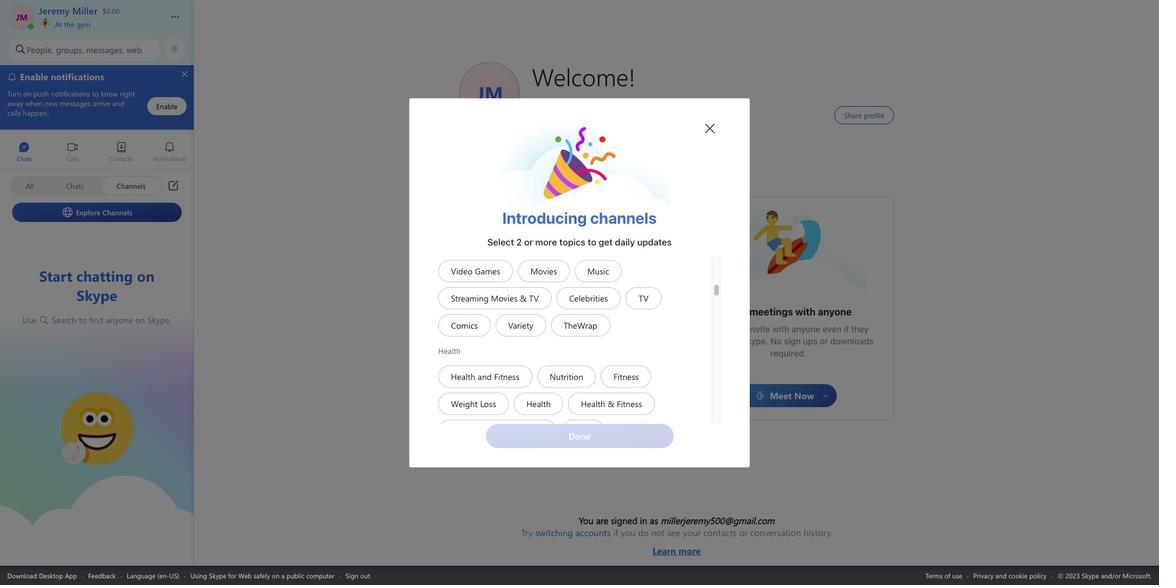 Task type: describe. For each thing, give the bounding box(es) containing it.
1 tv from the left
[[529, 293, 539, 304]]

introducing channels
[[502, 209, 657, 227]]

new
[[551, 313, 572, 324]]

app
[[65, 571, 77, 581]]

cookie
[[1009, 571, 1028, 581]]

done
[[569, 430, 591, 443]]

select
[[487, 237, 514, 248]]

or inside share the invite with anyone even if they aren't on skype. no sign ups or downloads required.
[[820, 336, 828, 347]]

aren't
[[703, 336, 727, 347]]

chats
[[66, 181, 84, 190]]

messages,
[[86, 44, 124, 55]]

health down the 'nutrition'
[[526, 398, 551, 410]]

more inside try switching accounts if you do not see your contacts or conversation history. learn more
[[679, 545, 701, 557]]

privacy and cookie policy
[[973, 571, 1047, 581]]

1 horizontal spatial in
[[574, 313, 583, 324]]

feedback
[[88, 571, 116, 581]]

features
[[601, 330, 634, 341]]

they
[[851, 324, 869, 334]]

1 horizontal spatial skype
[[585, 313, 614, 324]]

1 vertical spatial skype
[[209, 571, 226, 581]]

anyone for with
[[818, 307, 852, 318]]

get
[[599, 237, 613, 248]]

0 vertical spatial channels
[[117, 181, 146, 190]]

0 horizontal spatial on
[[135, 315, 145, 326]]

on inside share the invite with anyone even if they aren't on skype. no sign ups or downloads required.
[[729, 336, 739, 347]]

language
[[127, 571, 156, 581]]

language (en-us) link
[[127, 571, 179, 581]]

invite
[[749, 324, 770, 334]]

the inside stay up to date with the latest features and updates in skype. don't miss a thing!
[[561, 330, 574, 341]]

signed
[[611, 515, 638, 527]]

updates inside stay up to date with the latest features and updates in skype. don't miss a thing!
[[491, 342, 523, 353]]

1 vertical spatial a
[[281, 571, 285, 581]]

with inside stay up to date with the latest features and updates in skype. don't miss a thing!
[[542, 330, 559, 341]]

find
[[89, 315, 103, 326]]

games
[[475, 266, 500, 277]]

and for health and fitness
[[478, 371, 492, 383]]

terms
[[926, 571, 943, 581]]

people, groups, messages, web button
[[10, 39, 160, 60]]

if inside share the invite with anyone even if they aren't on skype. no sign ups or downloads required.
[[844, 324, 849, 334]]

using skype for web safely on a public computer link
[[190, 571, 335, 581]]

public
[[287, 571, 304, 581]]

privacy
[[973, 571, 994, 581]]

in inside stay up to date with the latest features and updates in skype. don't miss a thing!
[[526, 342, 533, 353]]

explore channels button
[[12, 203, 182, 222]]

not
[[651, 527, 665, 539]]

1 horizontal spatial updates
[[637, 237, 672, 248]]

you
[[579, 515, 594, 527]]

try
[[521, 527, 533, 539]]

daily
[[615, 237, 635, 248]]

channels inside explore channels button
[[102, 207, 132, 217]]

thing!
[[616, 342, 639, 353]]

download desktop app link
[[7, 571, 77, 581]]

sign
[[784, 336, 801, 347]]

terms of use link
[[926, 571, 962, 581]]

people, groups, messages, web
[[27, 44, 142, 55]]

and for privacy and cookie policy
[[996, 571, 1007, 581]]

channels
[[590, 209, 657, 227]]

mansurfer
[[752, 210, 796, 222]]

0 horizontal spatial or
[[524, 237, 533, 248]]

health & fitness
[[581, 398, 642, 410]]

switching
[[535, 527, 573, 539]]

see
[[667, 527, 681, 539]]

privacy and cookie policy link
[[973, 571, 1047, 581]]

done button
[[486, 424, 673, 449]]

don't
[[565, 342, 586, 353]]

desktop
[[39, 571, 63, 581]]

or inside try switching accounts if you do not see your contacts or conversation history. learn more
[[739, 527, 748, 539]]

hi
[[61, 393, 68, 406]]

download
[[7, 571, 37, 581]]

skype. inside share the invite with anyone even if they aren't on skype. no sign ups or downloads required.
[[741, 336, 768, 347]]

the for invite
[[733, 324, 746, 334]]

accounts
[[575, 527, 611, 539]]

weight loss
[[451, 398, 496, 410]]

sign
[[346, 571, 358, 581]]

search to find anyone on skype.
[[49, 315, 171, 326]]

2 tv from the left
[[639, 293, 649, 304]]

variety
[[508, 320, 534, 331]]

required.
[[770, 348, 807, 359]]

explore
[[76, 207, 100, 217]]

groups,
[[56, 44, 84, 55]]

you are signed in as
[[579, 515, 661, 527]]

weight
[[451, 398, 478, 410]]

2
[[516, 237, 522, 248]]

of
[[945, 571, 951, 581]]

try switching accounts if you do not see your contacts or conversation history. learn more
[[521, 527, 832, 557]]

miss
[[589, 342, 607, 353]]

for
[[228, 571, 236, 581]]

using skype for web safely on a public computer
[[190, 571, 335, 581]]

switching accounts link
[[535, 527, 611, 539]]



Task type: vqa. For each thing, say whether or not it's contained in the screenshot.
do
yes



Task type: locate. For each thing, give the bounding box(es) containing it.
if inside try switching accounts if you do not see your contacts or conversation history. learn more
[[613, 527, 618, 539]]

topics
[[559, 237, 586, 248]]

& up done button on the bottom of the page
[[608, 398, 615, 410]]

2 horizontal spatial skype.
[[741, 336, 768, 347]]

1 vertical spatial and
[[478, 371, 492, 383]]

more down your
[[679, 545, 701, 557]]

0 horizontal spatial to
[[79, 315, 87, 326]]

0 horizontal spatial movies
[[491, 293, 518, 304]]

1 vertical spatial channels
[[102, 207, 132, 217]]

0 horizontal spatial the
[[64, 19, 74, 29]]

1 horizontal spatial &
[[608, 398, 615, 410]]

movies down select 2 or more topics to get daily updates at the top
[[531, 266, 557, 277]]

anyone up ups
[[792, 324, 820, 334]]

0 vertical spatial skype
[[585, 313, 614, 324]]

1 horizontal spatial the
[[561, 330, 574, 341]]

video games
[[451, 266, 500, 277]]

channels
[[117, 181, 146, 190], [102, 207, 132, 217]]

at
[[55, 19, 62, 29]]

1 vertical spatial on
[[729, 336, 739, 347]]

launch
[[529, 216, 557, 228]]

more
[[535, 237, 557, 248], [679, 545, 701, 557]]

1 horizontal spatial movies
[[531, 266, 557, 277]]

or right contacts
[[739, 527, 748, 539]]

or right 2 at the left
[[524, 237, 533, 248]]

health down "comics"
[[438, 347, 461, 356]]

search
[[52, 315, 77, 326]]

computer
[[306, 571, 335, 581]]

1 horizontal spatial skype.
[[535, 342, 562, 353]]

anyone for find
[[106, 315, 133, 326]]

health up weight
[[451, 371, 475, 383]]

1 vertical spatial &
[[608, 398, 615, 410]]

people,
[[27, 44, 54, 55]]

1 vertical spatial updates
[[491, 342, 523, 353]]

out
[[360, 571, 370, 581]]

using
[[190, 571, 207, 581]]

0 vertical spatial to
[[588, 237, 596, 248]]

policy
[[1030, 571, 1047, 581]]

0 vertical spatial &
[[520, 293, 527, 304]]

the inside share the invite with anyone even if they aren't on skype. no sign ups or downloads required.
[[733, 324, 746, 334]]

2 horizontal spatial on
[[729, 336, 739, 347]]

downloads
[[830, 336, 874, 347]]

sign out
[[346, 571, 370, 581]]

health up yoga, channel image
[[581, 398, 605, 410]]

channels right explore
[[102, 207, 132, 217]]

skype left for
[[209, 571, 226, 581]]

0 horizontal spatial tv
[[529, 293, 539, 304]]

1 vertical spatial movies
[[491, 293, 518, 304]]

celebrities
[[569, 293, 608, 304]]

terms of use
[[926, 571, 962, 581]]

on right safely
[[272, 571, 280, 581]]

the
[[64, 19, 74, 29], [733, 324, 746, 334], [561, 330, 574, 341]]

anyone
[[818, 307, 852, 318], [106, 315, 133, 326], [792, 324, 820, 334]]

2 vertical spatial to
[[512, 330, 520, 341]]

1 horizontal spatial to
[[512, 330, 520, 341]]

2 vertical spatial in
[[640, 515, 647, 527]]

what's
[[516, 313, 549, 324]]

skype up latest
[[585, 313, 614, 324]]

2 horizontal spatial in
[[640, 515, 647, 527]]

and left cookie
[[996, 571, 1007, 581]]

to left find
[[79, 315, 87, 326]]

if left you
[[613, 527, 618, 539]]

fitness for &
[[617, 398, 642, 410]]

in right new
[[574, 313, 583, 324]]

with right the "date"
[[542, 330, 559, 341]]

to left get on the right
[[588, 237, 596, 248]]

music
[[587, 266, 609, 277]]

web
[[126, 44, 142, 55]]

a down features
[[609, 342, 614, 353]]

movies up variety
[[491, 293, 518, 304]]

1 vertical spatial in
[[526, 342, 533, 353]]

safely
[[254, 571, 270, 581]]

updates right the daily
[[637, 237, 672, 248]]

anyone inside share the invite with anyone even if they aren't on skype. no sign ups or downloads required.
[[792, 324, 820, 334]]

the for gym
[[64, 19, 74, 29]]

2 horizontal spatial and
[[996, 571, 1007, 581]]

1 vertical spatial if
[[613, 527, 618, 539]]

1 vertical spatial or
[[820, 336, 828, 347]]

your
[[683, 527, 701, 539]]

and up thing!
[[636, 330, 651, 341]]

0 vertical spatial updates
[[637, 237, 672, 248]]

1 vertical spatial more
[[679, 545, 701, 557]]

in left as
[[640, 515, 647, 527]]

tv up thing!
[[639, 293, 649, 304]]

select 2 or more topics to get daily updates
[[487, 237, 672, 248]]

video
[[451, 266, 473, 277]]

yoga, channel image
[[561, 420, 605, 443]]

0 horizontal spatial in
[[526, 342, 533, 353]]

date
[[522, 330, 540, 341]]

in down the "date"
[[526, 342, 533, 353]]

and up loss
[[478, 371, 492, 383]]

healthcare and medicine, channel image
[[438, 420, 556, 443]]

introducing
[[502, 209, 587, 227]]

tv up what's on the bottom of the page
[[529, 293, 539, 304]]

2 vertical spatial and
[[996, 571, 1007, 581]]

use
[[22, 315, 39, 326]]

download desktop app
[[7, 571, 77, 581]]

0 vertical spatial a
[[609, 342, 614, 353]]

all
[[26, 181, 34, 190]]

learn more link
[[521, 539, 832, 557]]

fitness for and
[[494, 371, 520, 383]]

on right find
[[135, 315, 145, 326]]

0 horizontal spatial with
[[542, 330, 559, 341]]

0 vertical spatial movies
[[531, 266, 557, 277]]

updates down up
[[491, 342, 523, 353]]

or right ups
[[820, 336, 828, 347]]

health and fitness
[[451, 371, 520, 383]]

tab list
[[0, 136, 194, 170]]

0 horizontal spatial &
[[520, 293, 527, 304]]

share
[[708, 324, 731, 334]]

do
[[638, 527, 649, 539]]

up
[[499, 330, 509, 341]]

2 horizontal spatial the
[[733, 324, 746, 334]]

0 vertical spatial and
[[636, 330, 651, 341]]

0 horizontal spatial and
[[478, 371, 492, 383]]

with inside share the invite with anyone even if they aren't on skype. no sign ups or downloads required.
[[772, 324, 789, 334]]

1 vertical spatial to
[[79, 315, 87, 326]]

conversation
[[750, 527, 801, 539]]

1 horizontal spatial if
[[844, 324, 849, 334]]

you
[[621, 527, 636, 539]]

streaming
[[451, 293, 489, 304]]

a inside stay up to date with the latest features and updates in skype. don't miss a thing!
[[609, 342, 614, 353]]

updates
[[637, 237, 672, 248], [491, 342, 523, 353]]

easy
[[725, 307, 747, 318]]

0 horizontal spatial if
[[613, 527, 618, 539]]

2 vertical spatial or
[[739, 527, 748, 539]]

0 vertical spatial on
[[135, 315, 145, 326]]

the inside button
[[64, 19, 74, 29]]

anyone up even
[[818, 307, 852, 318]]

at the gym
[[53, 19, 90, 29]]

explore channels
[[76, 207, 132, 217]]

0 vertical spatial more
[[535, 237, 557, 248]]

to
[[588, 237, 596, 248], [79, 315, 87, 326], [512, 330, 520, 341]]

skype. inside stay up to date with the latest features and updates in skype. don't miss a thing!
[[535, 342, 562, 353]]

use
[[952, 571, 962, 581]]

0 horizontal spatial skype.
[[147, 315, 171, 326]]

1 horizontal spatial a
[[609, 342, 614, 353]]

0 horizontal spatial a
[[281, 571, 285, 581]]

and inside stay up to date with the latest features and updates in skype. don't miss a thing!
[[636, 330, 651, 341]]

on
[[135, 315, 145, 326], [729, 336, 739, 347], [272, 571, 280, 581]]

no
[[771, 336, 782, 347]]

a left public
[[281, 571, 285, 581]]

channels up the explore channels
[[117, 181, 146, 190]]

the down the easy
[[733, 324, 746, 334]]

to right up
[[512, 330, 520, 341]]

0 horizontal spatial skype
[[209, 571, 226, 581]]

as
[[650, 515, 658, 527]]

meetings
[[749, 307, 793, 318]]

at the gym button
[[39, 17, 158, 29]]

gym
[[76, 19, 90, 29]]

the up the don't
[[561, 330, 574, 341]]

a
[[609, 342, 614, 353], [281, 571, 285, 581]]

2 vertical spatial on
[[272, 571, 280, 581]]

thewrap
[[564, 320, 597, 331]]

on down share
[[729, 336, 739, 347]]

& up what's on the bottom of the page
[[520, 293, 527, 304]]

with up ups
[[795, 307, 816, 318]]

tv
[[529, 293, 539, 304], [639, 293, 649, 304]]

1 horizontal spatial on
[[272, 571, 280, 581]]

what's new in skype
[[516, 313, 614, 324]]

to inside stay up to date with the latest features and updates in skype. don't miss a thing!
[[512, 330, 520, 341]]

health
[[438, 347, 461, 356], [451, 371, 475, 383], [526, 398, 551, 410], [581, 398, 605, 410]]

are
[[596, 515, 609, 527]]

more down launch
[[535, 237, 557, 248]]

latest
[[576, 330, 599, 341]]

0 vertical spatial in
[[574, 313, 583, 324]]

2 horizontal spatial to
[[588, 237, 596, 248]]

with up no
[[772, 324, 789, 334]]

0 horizontal spatial more
[[535, 237, 557, 248]]

if up downloads
[[844, 324, 849, 334]]

2 horizontal spatial with
[[795, 307, 816, 318]]

stay up to date with the latest features and updates in skype. don't miss a thing!
[[479, 330, 653, 353]]

movies
[[531, 266, 557, 277], [491, 293, 518, 304]]

feedback link
[[88, 571, 116, 581]]

0 vertical spatial if
[[844, 324, 849, 334]]

1 horizontal spatial tv
[[639, 293, 649, 304]]

0 horizontal spatial updates
[[491, 342, 523, 353]]

streaming movies & tv
[[451, 293, 539, 304]]

0 vertical spatial or
[[524, 237, 533, 248]]

(en-
[[157, 571, 169, 581]]

language (en-us)
[[127, 571, 179, 581]]

1 horizontal spatial more
[[679, 545, 701, 557]]

share the invite with anyone even if they aren't on skype. no sign ups or downloads required.
[[703, 324, 876, 359]]

1 horizontal spatial and
[[636, 330, 651, 341]]

with
[[795, 307, 816, 318], [772, 324, 789, 334], [542, 330, 559, 341]]

the right at
[[64, 19, 74, 29]]

anyone right find
[[106, 315, 133, 326]]

1 horizontal spatial or
[[739, 527, 748, 539]]

1 horizontal spatial with
[[772, 324, 789, 334]]

2 horizontal spatial or
[[820, 336, 828, 347]]

comics
[[451, 320, 478, 331]]



